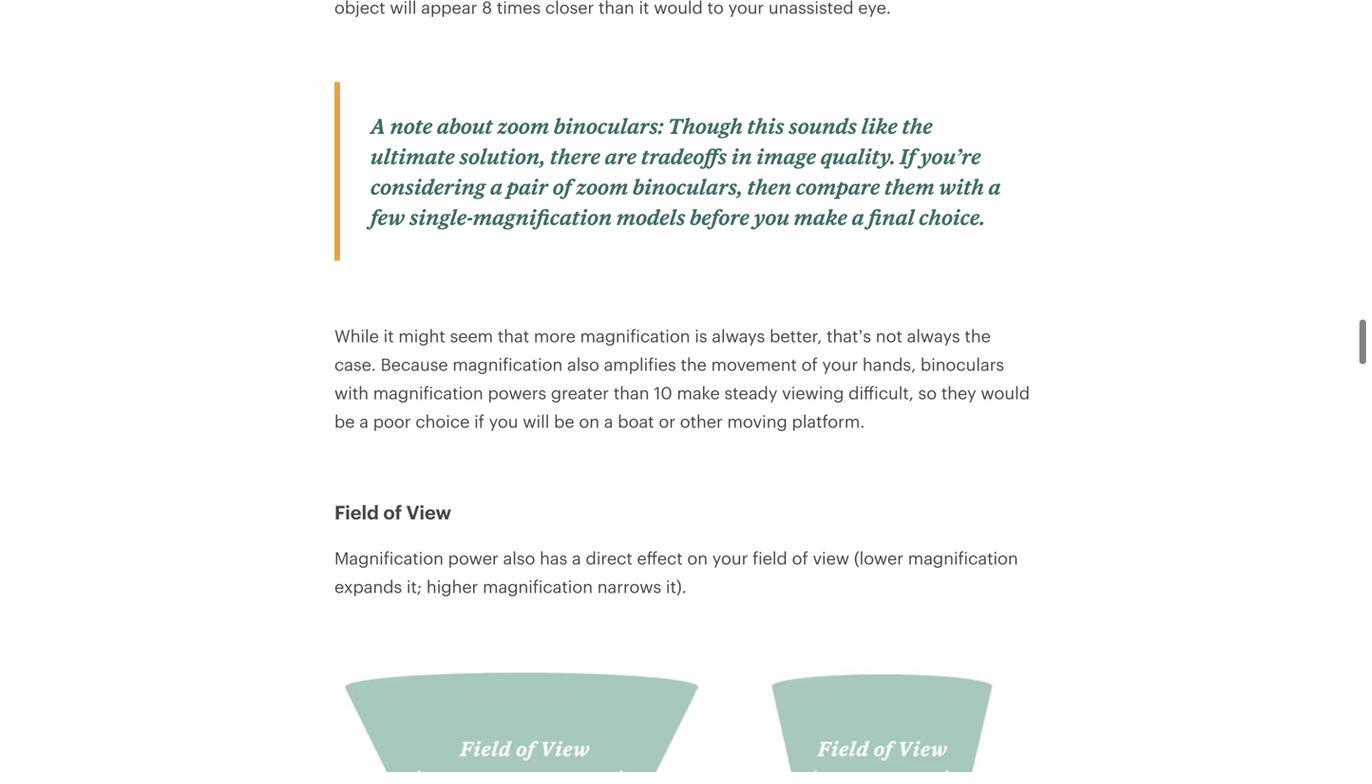 Task type: vqa. For each thing, say whether or not it's contained in the screenshot.
then
yes



Task type: describe. For each thing, give the bounding box(es) containing it.
hands,
[[863, 355, 916, 375]]

other
[[680, 412, 723, 432]]

0 horizontal spatial zoom
[[497, 114, 550, 138]]

then
[[748, 175, 792, 199]]

case.
[[335, 355, 376, 375]]

solution,
[[460, 144, 546, 169]]

a note about zoom binoculars:
[[371, 114, 664, 138]]

also inside the "magnification power also has a direct effect on your field of view (lower magnification expands it; higher magnification narrows it)."
[[503, 549, 535, 569]]

might
[[399, 326, 446, 346]]

you're
[[921, 144, 981, 169]]

magnification right (lower
[[908, 549, 1019, 569]]

image
[[757, 144, 817, 169]]

choice
[[416, 412, 470, 432]]

seem
[[450, 326, 493, 346]]

power
[[448, 549, 499, 569]]

about
[[437, 114, 493, 138]]

you inside though this sounds like the ultimate solution, there are tradeoffs in image quality. if you're considering a pair of zoom binoculars, then compare them with a few single-magnification models before you make a final choice.
[[754, 205, 790, 230]]

single-
[[409, 205, 473, 230]]

with inside the while it might seem that more magnification is always better, that's not always the case. because magnification also amplifies the movement of your hands, binoculars with magnification powers greater than 10 make steady viewing difficult, so they would be a poor choice if you will be on a boat or other moving platform.
[[335, 383, 369, 403]]

than
[[614, 383, 650, 403]]

few
[[371, 205, 405, 230]]

magnification inside though this sounds like the ultimate solution, there are tradeoffs in image quality. if you're considering a pair of zoom binoculars, then compare them with a few single-magnification models before you make a final choice.
[[473, 205, 612, 230]]

of inside though this sounds like the ultimate solution, there are tradeoffs in image quality. if you're considering a pair of zoom binoculars, then compare them with a few single-magnification models before you make a final choice.
[[553, 175, 572, 199]]

has
[[540, 549, 568, 569]]

direct
[[586, 549, 633, 569]]

more
[[534, 326, 576, 346]]

2 be from the left
[[554, 412, 575, 432]]

also inside the while it might seem that more magnification is always better, that's not always the case. because magnification also amplifies the movement of your hands, binoculars with magnification powers greater than 10 make steady viewing difficult, so they would be a poor choice if you will be on a boat or other moving platform.
[[567, 355, 600, 375]]

greater
[[551, 383, 609, 403]]

magnification down because
[[373, 383, 483, 403]]

view
[[406, 502, 452, 524]]

binoculars:
[[554, 114, 664, 138]]

magnification down that
[[453, 355, 563, 375]]

movement
[[711, 355, 797, 375]]

on inside the while it might seem that more magnification is always better, that's not always the case. because magnification also amplifies the movement of your hands, binoculars with magnification powers greater than 10 make steady viewing difficult, so they would be a poor choice if you will be on a boat or other moving platform.
[[579, 412, 600, 432]]

your inside the while it might seem that more magnification is always better, that's not always the case. because magnification also amplifies the movement of your hands, binoculars with magnification powers greater than 10 make steady viewing difficult, so they would be a poor choice if you will be on a boat or other moving platform.
[[823, 355, 858, 375]]

magnification
[[335, 549, 444, 569]]

field of view
[[335, 502, 452, 524]]

ultimate
[[371, 144, 455, 169]]

are
[[605, 144, 637, 169]]

models
[[617, 205, 686, 230]]

of inside the "magnification power also has a direct effect on your field of view (lower magnification expands it; higher magnification narrows it)."
[[792, 549, 809, 569]]

make inside though this sounds like the ultimate solution, there are tradeoffs in image quality. if you're considering a pair of zoom binoculars, then compare them with a few single-magnification models before you make a final choice.
[[794, 205, 848, 230]]

that's
[[827, 326, 872, 346]]

a down solution,
[[490, 175, 503, 199]]

2 vertical spatial the
[[681, 355, 707, 375]]

while it might seem that more magnification is always better, that's not always the case. because magnification also amplifies the movement of your hands, binoculars with magnification powers greater than 10 make steady viewing difficult, so they would be a poor choice if you will be on a boat or other moving platform.
[[335, 326, 1030, 432]]

1 vertical spatial the
[[965, 326, 991, 346]]

like
[[862, 114, 898, 138]]

would
[[981, 383, 1030, 403]]

it).
[[666, 577, 687, 597]]

while
[[335, 326, 379, 346]]

a left "final"
[[852, 205, 864, 230]]

moving
[[728, 412, 788, 432]]

is
[[695, 326, 708, 346]]

the inside though this sounds like the ultimate solution, there are tradeoffs in image quality. if you're considering a pair of zoom binoculars, then compare them with a few single-magnification models before you make a final choice.
[[902, 114, 933, 138]]

of inside the while it might seem that more magnification is always better, that's not always the case. because magnification also amplifies the movement of your hands, binoculars with magnification powers greater than 10 make steady viewing difficult, so they would be a poor choice if you will be on a boat or other moving platform.
[[802, 355, 818, 375]]

if
[[900, 144, 916, 169]]

platform.
[[792, 412, 865, 432]]

in
[[732, 144, 752, 169]]

not
[[876, 326, 903, 346]]

though this sounds like the ultimate solution, there are tradeoffs in image quality. if you're considering a pair of zoom binoculars, then compare them with a few single-magnification models before you make a final choice.
[[371, 114, 1001, 230]]

quality.
[[821, 144, 896, 169]]

so
[[919, 383, 937, 403]]

amplifies
[[604, 355, 676, 375]]

poor
[[373, 412, 411, 432]]

field
[[335, 502, 379, 524]]

steady
[[725, 383, 778, 403]]

that
[[498, 326, 529, 346]]

or
[[659, 412, 676, 432]]



Task type: locate. For each thing, give the bounding box(es) containing it.
always up the binoculars
[[907, 326, 961, 346]]

them
[[885, 175, 935, 199]]

also up greater
[[567, 355, 600, 375]]

the up the binoculars
[[965, 326, 991, 346]]

a diagram showing the effect that magnification power has on the field of view in binoculars image
[[335, 664, 1034, 773]]

final
[[869, 205, 915, 230]]

also
[[567, 355, 600, 375], [503, 549, 535, 569]]

if
[[474, 412, 485, 432]]

view
[[813, 549, 850, 569]]

0 vertical spatial you
[[754, 205, 790, 230]]

narrows
[[598, 577, 662, 597]]

1 always from the left
[[712, 326, 765, 346]]

always
[[712, 326, 765, 346], [907, 326, 961, 346]]

0 horizontal spatial make
[[677, 383, 720, 403]]

1 horizontal spatial your
[[823, 355, 858, 375]]

magnification
[[473, 205, 612, 230], [580, 326, 690, 346], [453, 355, 563, 375], [373, 383, 483, 403], [908, 549, 1019, 569], [483, 577, 593, 597]]

powers
[[488, 383, 547, 403]]

on inside the "magnification power also has a direct effect on your field of view (lower magnification expands it; higher magnification narrows it)."
[[688, 549, 708, 569]]

1 vertical spatial make
[[677, 383, 720, 403]]

the
[[902, 114, 933, 138], [965, 326, 991, 346], [681, 355, 707, 375]]

note
[[390, 114, 433, 138]]

make inside the while it might seem that more magnification is always better, that's not always the case. because magnification also amplifies the movement of your hands, binoculars with magnification powers greater than 10 make steady viewing difficult, so they would be a poor choice if you will be on a boat or other moving platform.
[[677, 383, 720, 403]]

difficult,
[[849, 383, 914, 403]]

of right field
[[792, 549, 809, 569]]

0 horizontal spatial always
[[712, 326, 765, 346]]

a right has
[[572, 549, 581, 569]]

1 vertical spatial with
[[335, 383, 369, 403]]

a right them
[[989, 175, 1001, 199]]

0 vertical spatial make
[[794, 205, 848, 230]]

the up "if"
[[902, 114, 933, 138]]

of down there
[[553, 175, 572, 199]]

0 vertical spatial zoom
[[497, 114, 550, 138]]

1 horizontal spatial with
[[939, 175, 985, 199]]

be
[[335, 412, 355, 432], [554, 412, 575, 432]]

make up other at the bottom of the page
[[677, 383, 720, 403]]

choice.
[[919, 205, 986, 230]]

viewing
[[782, 383, 844, 403]]

1 horizontal spatial you
[[754, 205, 790, 230]]

with down case.
[[335, 383, 369, 403]]

with inside though this sounds like the ultimate solution, there are tradeoffs in image quality. if you're considering a pair of zoom binoculars, then compare them with a few single-magnification models before you make a final choice.
[[939, 175, 985, 199]]

also left has
[[503, 549, 535, 569]]

considering
[[371, 175, 486, 199]]

you
[[754, 205, 790, 230], [489, 412, 518, 432]]

you down then
[[754, 205, 790, 230]]

0 vertical spatial with
[[939, 175, 985, 199]]

you right if
[[489, 412, 518, 432]]

0 horizontal spatial on
[[579, 412, 600, 432]]

magnification down has
[[483, 577, 593, 597]]

your left field
[[713, 549, 748, 569]]

0 vertical spatial on
[[579, 412, 600, 432]]

1 vertical spatial on
[[688, 549, 708, 569]]

0 vertical spatial also
[[567, 355, 600, 375]]

the down is
[[681, 355, 707, 375]]

your
[[823, 355, 858, 375], [713, 549, 748, 569]]

(lower
[[854, 549, 904, 569]]

with
[[939, 175, 985, 199], [335, 383, 369, 403]]

1 horizontal spatial on
[[688, 549, 708, 569]]

effect
[[637, 549, 683, 569]]

1 vertical spatial you
[[489, 412, 518, 432]]

0 horizontal spatial also
[[503, 549, 535, 569]]

field
[[753, 549, 788, 569]]

1 horizontal spatial always
[[907, 326, 961, 346]]

a inside the "magnification power also has a direct effect on your field of view (lower magnification expands it; higher magnification narrows it)."
[[572, 549, 581, 569]]

tradeoffs
[[641, 144, 727, 169]]

a left "poor"
[[360, 412, 369, 432]]

sounds
[[789, 114, 857, 138]]

binoculars
[[921, 355, 1005, 375]]

zoom up solution,
[[497, 114, 550, 138]]

of right "field"
[[383, 502, 402, 524]]

pair
[[507, 175, 549, 199]]

0 horizontal spatial you
[[489, 412, 518, 432]]

they
[[942, 383, 977, 403]]

be left "poor"
[[335, 412, 355, 432]]

with up the choice.
[[939, 175, 985, 199]]

before
[[690, 205, 750, 230]]

expands
[[335, 577, 402, 597]]

this
[[748, 114, 785, 138]]

1 horizontal spatial also
[[567, 355, 600, 375]]

always up movement at the top of the page
[[712, 326, 765, 346]]

because
[[381, 355, 448, 375]]

zoom
[[497, 114, 550, 138], [576, 175, 629, 199]]

zoom inside though this sounds like the ultimate solution, there are tradeoffs in image quality. if you're considering a pair of zoom binoculars, then compare them with a few single-magnification models before you make a final choice.
[[576, 175, 629, 199]]

higher
[[427, 577, 478, 597]]

1 vertical spatial also
[[503, 549, 535, 569]]

a left the boat in the bottom left of the page
[[604, 412, 614, 432]]

1 vertical spatial zoom
[[576, 175, 629, 199]]

boat
[[618, 412, 654, 432]]

2 horizontal spatial the
[[965, 326, 991, 346]]

zoom down are
[[576, 175, 629, 199]]

though
[[668, 114, 743, 138]]

compare
[[796, 175, 881, 199]]

1 vertical spatial your
[[713, 549, 748, 569]]

0 horizontal spatial with
[[335, 383, 369, 403]]

make
[[794, 205, 848, 230], [677, 383, 720, 403]]

1 horizontal spatial make
[[794, 205, 848, 230]]

will
[[523, 412, 550, 432]]

magnification power also has a direct effect on your field of view (lower magnification expands it; higher magnification narrows it).
[[335, 549, 1019, 597]]

of
[[553, 175, 572, 199], [802, 355, 818, 375], [383, 502, 402, 524], [792, 549, 809, 569]]

1 horizontal spatial the
[[902, 114, 933, 138]]

it
[[384, 326, 394, 346]]

0 vertical spatial your
[[823, 355, 858, 375]]

magnification down pair
[[473, 205, 612, 230]]

0 horizontal spatial be
[[335, 412, 355, 432]]

1 horizontal spatial be
[[554, 412, 575, 432]]

2 always from the left
[[907, 326, 961, 346]]

it;
[[407, 577, 422, 597]]

on
[[579, 412, 600, 432], [688, 549, 708, 569]]

0 horizontal spatial the
[[681, 355, 707, 375]]

there
[[550, 144, 601, 169]]

a
[[490, 175, 503, 199], [989, 175, 1001, 199], [852, 205, 864, 230], [360, 412, 369, 432], [604, 412, 614, 432], [572, 549, 581, 569]]

your down that's
[[823, 355, 858, 375]]

on down greater
[[579, 412, 600, 432]]

of up the viewing
[[802, 355, 818, 375]]

1 be from the left
[[335, 412, 355, 432]]

binoculars,
[[633, 175, 743, 199]]

your inside the "magnification power also has a direct effect on your field of view (lower magnification expands it; higher magnification narrows it)."
[[713, 549, 748, 569]]

0 vertical spatial the
[[902, 114, 933, 138]]

you inside the while it might seem that more magnification is always better, that's not always the case. because magnification also amplifies the movement of your hands, binoculars with magnification powers greater than 10 make steady viewing difficult, so they would be a poor choice if you will be on a boat or other moving platform.
[[489, 412, 518, 432]]

be right will
[[554, 412, 575, 432]]

a
[[371, 114, 386, 138]]

1 horizontal spatial zoom
[[576, 175, 629, 199]]

on right effect
[[688, 549, 708, 569]]

10
[[654, 383, 673, 403]]

0 horizontal spatial your
[[713, 549, 748, 569]]

magnification up amplifies
[[580, 326, 690, 346]]

better,
[[770, 326, 822, 346]]

make down compare
[[794, 205, 848, 230]]



